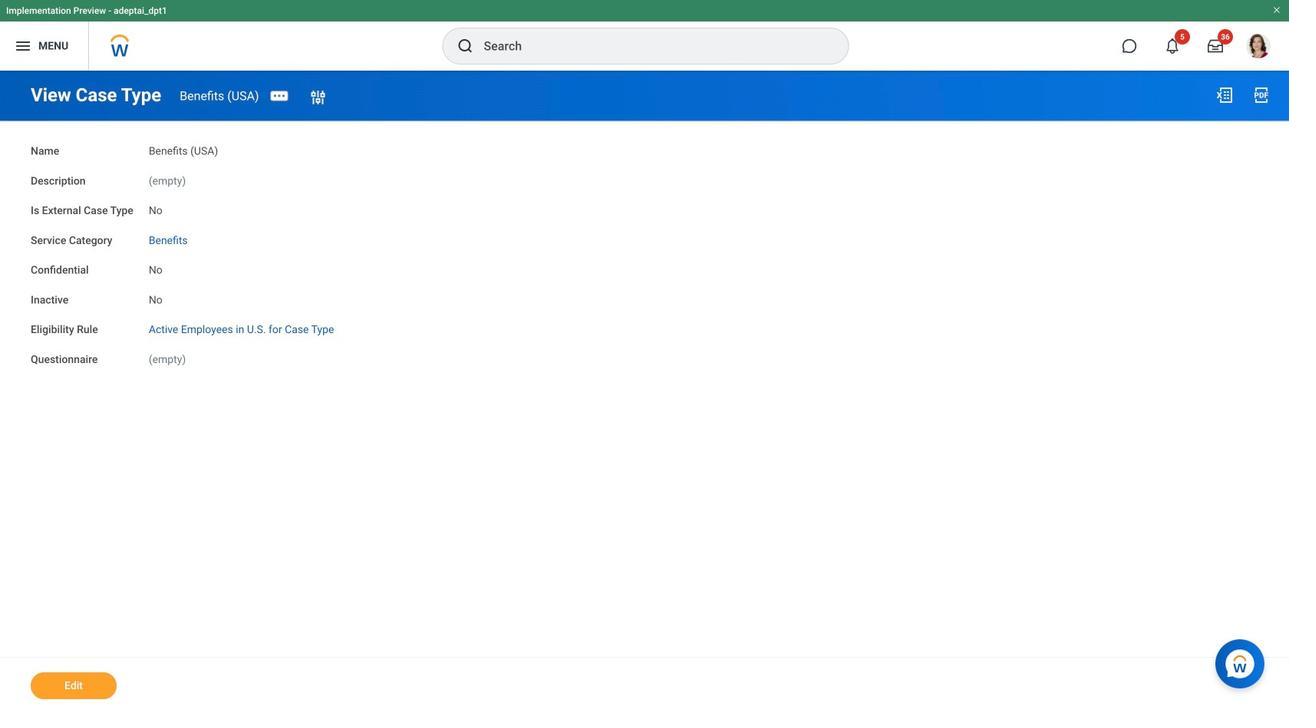Task type: vqa. For each thing, say whether or not it's contained in the screenshot.
PROFILE LOGAN MCNEIL image
yes



Task type: locate. For each thing, give the bounding box(es) containing it.
close environment banner image
[[1273, 5, 1282, 15]]

banner
[[0, 0, 1290, 71]]

search image
[[456, 37, 475, 55]]

main content
[[0, 71, 1290, 713]]

profile logan mcneil image
[[1247, 34, 1271, 61]]



Task type: describe. For each thing, give the bounding box(es) containing it.
change selection image
[[309, 88, 327, 107]]

justify image
[[14, 37, 32, 55]]

export to excel image
[[1216, 86, 1234, 104]]

notifications large image
[[1165, 38, 1181, 54]]

inbox large image
[[1208, 38, 1224, 54]]

Search Workday  search field
[[484, 29, 817, 63]]

view printable version (pdf) image
[[1253, 86, 1271, 104]]



